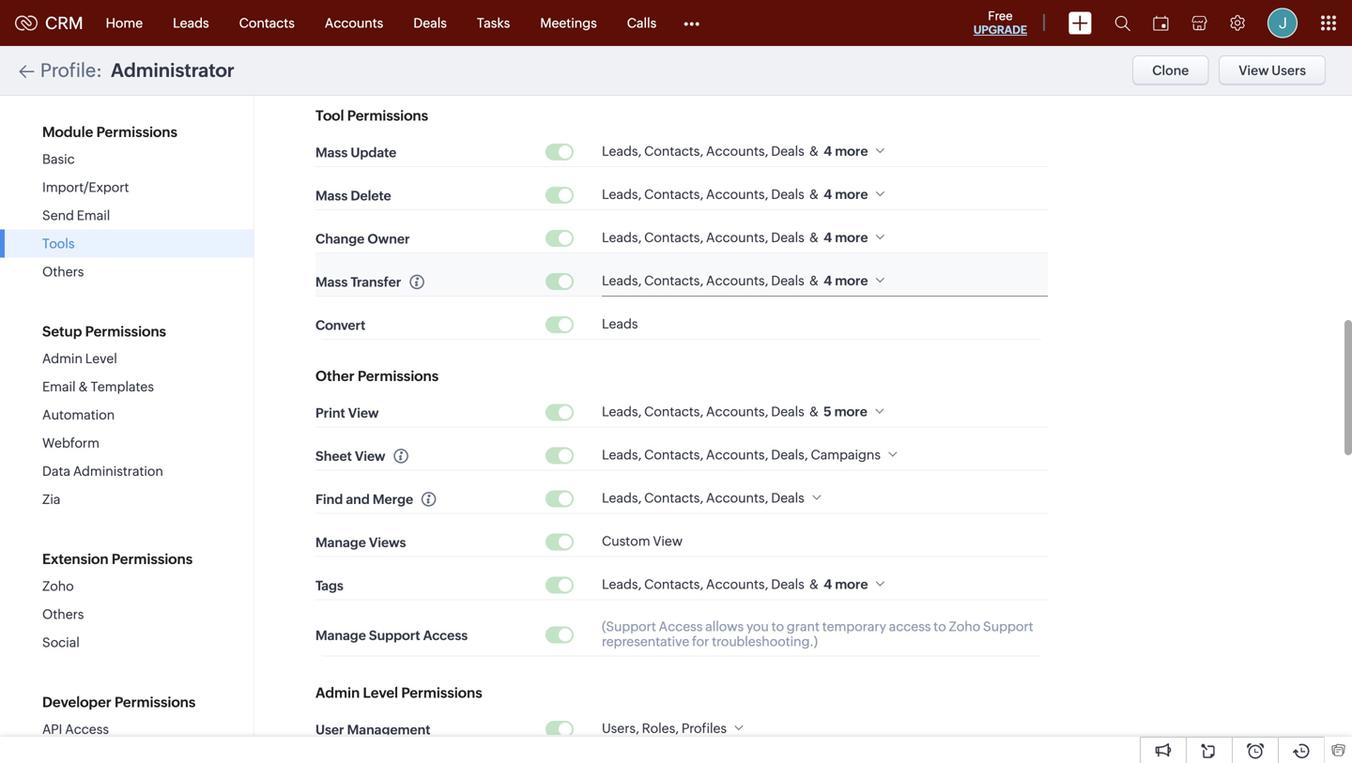 Task type: vqa. For each thing, say whether or not it's contained in the screenshot.
Previous Record image
no



Task type: describe. For each thing, give the bounding box(es) containing it.
module permissions
[[42, 124, 177, 140]]

delete
[[351, 189, 391, 204]]

users
[[1272, 63, 1307, 78]]

manage views
[[316, 536, 406, 551]]

profile
[[40, 60, 96, 81]]

zia
[[42, 492, 60, 507]]

crm
[[45, 13, 83, 33]]

change
[[316, 232, 365, 247]]

2 accounts, from the top
[[706, 187, 769, 202]]

permissions for module permissions
[[96, 124, 177, 140]]

management
[[347, 723, 431, 738]]

extension permissions
[[42, 551, 193, 568]]

manage for manage views
[[316, 536, 366, 551]]

you
[[747, 620, 769, 635]]

troubleshooting.)
[[712, 635, 818, 650]]

templates
[[91, 380, 154, 395]]

and
[[346, 492, 370, 507]]

views
[[369, 536, 406, 551]]

leads, contacts, accounts, deals & 4 more for update
[[602, 144, 868, 159]]

users, roles, profiles
[[602, 721, 727, 736]]

contacts
[[239, 15, 295, 31]]

tasks
[[477, 15, 510, 31]]

& for tags
[[810, 577, 819, 592]]

admin for admin level
[[42, 351, 83, 366]]

api access
[[42, 722, 109, 737]]

logo image
[[15, 15, 38, 31]]

send email
[[42, 208, 110, 223]]

sheet
[[316, 449, 352, 464]]

0 horizontal spatial leads
[[173, 15, 209, 31]]

webform
[[42, 436, 100, 451]]

mass delete
[[316, 189, 391, 204]]

owner
[[368, 232, 410, 247]]

(support
[[602, 620, 656, 635]]

setup permissions
[[42, 324, 166, 340]]

4 contacts, from the top
[[645, 273, 704, 288]]

permissions for setup permissions
[[85, 324, 166, 340]]

custom view
[[602, 534, 683, 549]]

accounts
[[325, 15, 384, 31]]

1 horizontal spatial email
[[77, 208, 110, 223]]

support inside (support access allows you to grant temporary access to zoho support representative for troubleshooting.)
[[984, 620, 1034, 635]]

representative
[[602, 635, 690, 650]]

& for mass update
[[810, 144, 819, 159]]

social
[[42, 635, 80, 651]]

access for (support access allows you to grant temporary access to zoho support representative for troubleshooting.)
[[659, 620, 703, 635]]

view users
[[1239, 63, 1307, 78]]

tools
[[42, 236, 75, 251]]

tool permissions
[[316, 108, 428, 124]]

5 leads, contacts, accounts, deals & 4 more from the top
[[602, 577, 868, 592]]

7 contacts, from the top
[[645, 491, 704, 506]]

upgrade
[[974, 23, 1028, 36]]

administrator
[[111, 60, 235, 81]]

zoho inside (support access allows you to grant temporary access to zoho support representative for troubleshooting.)
[[949, 620, 981, 635]]

data administration
[[42, 464, 163, 479]]

2 others from the top
[[42, 607, 84, 622]]

7 leads, from the top
[[602, 491, 642, 506]]

leads, contacts, accounts, deals & 4 more for delete
[[602, 187, 868, 202]]

access for api access
[[65, 722, 109, 737]]

leads, contacts, accounts, deals
[[602, 491, 805, 506]]

grant
[[787, 620, 820, 635]]

developer
[[42, 695, 112, 711]]

mass for mass delete
[[316, 189, 348, 204]]

clone button
[[1133, 55, 1209, 85]]

update
[[351, 145, 397, 160]]

admin level permissions
[[316, 685, 483, 702]]

create menu element
[[1058, 0, 1104, 46]]

users,
[[602, 721, 640, 736]]

5 contacts, from the top
[[645, 404, 704, 419]]

more for delete
[[835, 187, 868, 202]]

profiles
[[682, 721, 727, 736]]

4 for owner
[[824, 230, 832, 245]]

4 for update
[[824, 144, 832, 159]]

:
[[96, 60, 102, 81]]

3 contacts, from the top
[[645, 230, 704, 245]]

permissions for other permissions
[[358, 368, 439, 385]]

calls link
[[612, 0, 672, 46]]

manage support access
[[316, 629, 468, 644]]

8 contacts, from the top
[[645, 577, 704, 592]]

automation
[[42, 408, 115, 423]]

mass for mass transfer
[[316, 275, 348, 290]]

mass transfer
[[316, 275, 401, 290]]

5 leads, from the top
[[602, 404, 642, 419]]

calls
[[627, 15, 657, 31]]

8 accounts, from the top
[[706, 577, 769, 592]]

clone
[[1153, 63, 1190, 78]]

convert
[[316, 318, 366, 333]]

accounts link
[[310, 0, 399, 46]]

8 leads, from the top
[[602, 577, 642, 592]]

sheet view
[[316, 449, 386, 464]]

level for admin level
[[85, 351, 117, 366]]

more for owner
[[835, 230, 868, 245]]

2 to from the left
[[934, 620, 947, 635]]

user
[[316, 723, 344, 738]]

3 leads, from the top
[[602, 230, 642, 245]]

import/export
[[42, 180, 129, 195]]

administration
[[73, 464, 163, 479]]

merge
[[373, 492, 413, 507]]

view users button
[[1220, 55, 1326, 85]]

1 leads, from the top
[[602, 144, 642, 159]]

other permissions
[[316, 368, 439, 385]]

find and merge
[[316, 492, 413, 507]]

tool
[[316, 108, 344, 124]]



Task type: locate. For each thing, give the bounding box(es) containing it.
1 4 from the top
[[824, 144, 832, 159]]

support
[[984, 620, 1034, 635], [369, 629, 420, 644]]

view right print
[[348, 406, 379, 421]]

basic
[[42, 152, 75, 167]]

mass left the delete
[[316, 189, 348, 204]]

2 4 from the top
[[824, 187, 832, 202]]

crm link
[[15, 13, 83, 33]]

permissions up update
[[347, 108, 428, 124]]

& for change owner
[[810, 230, 819, 245]]

access up admin level permissions
[[423, 629, 468, 644]]

view
[[1239, 63, 1270, 78], [348, 406, 379, 421], [355, 449, 386, 464], [653, 534, 683, 549]]

zoho down extension
[[42, 579, 74, 594]]

permissions for tool permissions
[[347, 108, 428, 124]]

7 accounts, from the top
[[706, 491, 769, 506]]

0 vertical spatial email
[[77, 208, 110, 223]]

leads, contacts, accounts, deals & 5 more
[[602, 404, 868, 419]]

2 horizontal spatial access
[[659, 620, 703, 635]]

0 horizontal spatial support
[[369, 629, 420, 644]]

user management
[[316, 723, 431, 738]]

to right you
[[772, 620, 784, 635]]

permissions for extension permissions
[[112, 551, 193, 568]]

& for print view
[[810, 404, 819, 419]]

1 horizontal spatial level
[[363, 685, 398, 702]]

view right sheet
[[355, 449, 386, 464]]

view right custom
[[653, 534, 683, 549]]

contacts link
[[224, 0, 310, 46]]

campaigns
[[811, 448, 881, 463]]

tags
[[316, 579, 344, 594]]

view for sheet view
[[355, 449, 386, 464]]

other
[[316, 368, 355, 385]]

1 mass from the top
[[316, 145, 348, 160]]

view for print view
[[348, 406, 379, 421]]

2 mass from the top
[[316, 189, 348, 204]]

1 horizontal spatial support
[[984, 620, 1034, 635]]

more
[[835, 144, 868, 159], [835, 187, 868, 202], [835, 230, 868, 245], [835, 273, 868, 288], [835, 404, 868, 419], [835, 577, 868, 592]]

setup
[[42, 324, 82, 340]]

0 vertical spatial zoho
[[42, 579, 74, 594]]

0 horizontal spatial level
[[85, 351, 117, 366]]

4 accounts, from the top
[[706, 273, 769, 288]]

permissions up the management
[[401, 685, 483, 702]]

manage up tags
[[316, 536, 366, 551]]

2 contacts, from the top
[[645, 187, 704, 202]]

0 horizontal spatial admin
[[42, 351, 83, 366]]

4
[[824, 144, 832, 159], [824, 187, 832, 202], [824, 230, 832, 245], [824, 273, 832, 288], [824, 577, 832, 592]]

1 contacts, from the top
[[645, 144, 704, 159]]

manage down tags
[[316, 629, 366, 644]]

leads link
[[158, 0, 224, 46]]

level up user management
[[363, 685, 398, 702]]

2 manage from the top
[[316, 629, 366, 644]]

create menu image
[[1069, 12, 1093, 34]]

1 vertical spatial leads
[[602, 317, 638, 332]]

1 vertical spatial zoho
[[949, 620, 981, 635]]

for
[[692, 635, 710, 650]]

leads, contacts, accounts, deals, campaigns
[[602, 448, 881, 463]]

admin for admin level permissions
[[316, 685, 360, 702]]

permissions up print view
[[358, 368, 439, 385]]

contacts,
[[645, 144, 704, 159], [645, 187, 704, 202], [645, 230, 704, 245], [645, 273, 704, 288], [645, 404, 704, 419], [645, 448, 704, 463], [645, 491, 704, 506], [645, 577, 704, 592]]

others up 'social' on the bottom left of page
[[42, 607, 84, 622]]

to right access
[[934, 620, 947, 635]]

0 horizontal spatial email
[[42, 380, 76, 395]]

admin
[[42, 351, 83, 366], [316, 685, 360, 702]]

data
[[42, 464, 70, 479]]

find
[[316, 492, 343, 507]]

print
[[316, 406, 345, 421]]

admin up user
[[316, 685, 360, 702]]

view left users
[[1239, 63, 1270, 78]]

leads, contacts, accounts, deals & 4 more
[[602, 144, 868, 159], [602, 187, 868, 202], [602, 230, 868, 245], [602, 273, 868, 288], [602, 577, 868, 592]]

api
[[42, 722, 62, 737]]

zoho right access
[[949, 620, 981, 635]]

deals,
[[771, 448, 808, 463]]

custom
[[602, 534, 651, 549]]

1 vertical spatial others
[[42, 607, 84, 622]]

& for mass delete
[[810, 187, 819, 202]]

2 vertical spatial mass
[[316, 275, 348, 290]]

1 accounts, from the top
[[706, 144, 769, 159]]

extension
[[42, 551, 109, 568]]

profile element
[[1257, 0, 1310, 46]]

1 others from the top
[[42, 264, 84, 279]]

6 leads, from the top
[[602, 448, 642, 463]]

mass for mass update
[[316, 145, 348, 160]]

1 vertical spatial level
[[363, 685, 398, 702]]

send
[[42, 208, 74, 223]]

1 vertical spatial manage
[[316, 629, 366, 644]]

1 horizontal spatial to
[[934, 620, 947, 635]]

temporary
[[823, 620, 887, 635]]

6 accounts, from the top
[[706, 448, 769, 463]]

access down developer
[[65, 722, 109, 737]]

print view
[[316, 406, 379, 421]]

manage for manage support access
[[316, 629, 366, 644]]

view inside view users button
[[1239, 63, 1270, 78]]

module
[[42, 124, 93, 140]]

email
[[77, 208, 110, 223], [42, 380, 76, 395]]

0 vertical spatial others
[[42, 264, 84, 279]]

profile : administrator
[[40, 60, 235, 81]]

mass down 'tool'
[[316, 145, 348, 160]]

0 vertical spatial level
[[85, 351, 117, 366]]

others
[[42, 264, 84, 279], [42, 607, 84, 622]]

calendar image
[[1154, 15, 1170, 31]]

4 for delete
[[824, 187, 832, 202]]

home
[[106, 15, 143, 31]]

level down setup permissions
[[85, 351, 117, 366]]

4 4 from the top
[[824, 273, 832, 288]]

more for update
[[835, 144, 868, 159]]

profile image
[[1268, 8, 1298, 38]]

permissions
[[347, 108, 428, 124], [96, 124, 177, 140], [85, 324, 166, 340], [358, 368, 439, 385], [112, 551, 193, 568], [401, 685, 483, 702], [115, 695, 196, 711]]

1 manage from the top
[[316, 536, 366, 551]]

admin level
[[42, 351, 117, 366]]

5
[[824, 404, 832, 419]]

3 leads, contacts, accounts, deals & 4 more from the top
[[602, 230, 868, 245]]

access
[[889, 620, 931, 635]]

deals link
[[399, 0, 462, 46]]

Other Modules field
[[672, 8, 712, 38]]

accounts,
[[706, 144, 769, 159], [706, 187, 769, 202], [706, 230, 769, 245], [706, 273, 769, 288], [706, 404, 769, 419], [706, 448, 769, 463], [706, 491, 769, 506], [706, 577, 769, 592]]

tasks link
[[462, 0, 525, 46]]

permissions right extension
[[112, 551, 193, 568]]

1 horizontal spatial leads
[[602, 317, 638, 332]]

1 horizontal spatial zoho
[[949, 620, 981, 635]]

email down import/export at the top left of page
[[77, 208, 110, 223]]

0 vertical spatial manage
[[316, 536, 366, 551]]

1 to from the left
[[772, 620, 784, 635]]

5 4 from the top
[[824, 577, 832, 592]]

meetings
[[540, 15, 597, 31]]

transfer
[[351, 275, 401, 290]]

change owner
[[316, 232, 410, 247]]

developer permissions
[[42, 695, 196, 711]]

permissions up admin level
[[85, 324, 166, 340]]

1 horizontal spatial access
[[423, 629, 468, 644]]

0 horizontal spatial zoho
[[42, 579, 74, 594]]

free
[[988, 9, 1013, 23]]

home link
[[91, 0, 158, 46]]

search element
[[1104, 0, 1142, 46]]

0 horizontal spatial to
[[772, 620, 784, 635]]

more for view
[[835, 404, 868, 419]]

email up automation at the bottom left
[[42, 380, 76, 395]]

3 mass from the top
[[316, 275, 348, 290]]

(support access allows you to grant temporary access to zoho support representative for troubleshooting.)
[[602, 620, 1034, 650]]

4 leads, contacts, accounts, deals & 4 more from the top
[[602, 273, 868, 288]]

permissions right developer
[[115, 695, 196, 711]]

mass update
[[316, 145, 397, 160]]

access inside (support access allows you to grant temporary access to zoho support representative for troubleshooting.)
[[659, 620, 703, 635]]

view for custom view
[[653, 534, 683, 549]]

0 vertical spatial admin
[[42, 351, 83, 366]]

0 horizontal spatial access
[[65, 722, 109, 737]]

permissions for developer permissions
[[115, 695, 196, 711]]

admin down setup
[[42, 351, 83, 366]]

0 vertical spatial leads
[[173, 15, 209, 31]]

6 contacts, from the top
[[645, 448, 704, 463]]

1 vertical spatial mass
[[316, 189, 348, 204]]

mass
[[316, 145, 348, 160], [316, 189, 348, 204], [316, 275, 348, 290]]

3 accounts, from the top
[[706, 230, 769, 245]]

1 leads, contacts, accounts, deals & 4 more from the top
[[602, 144, 868, 159]]

roles,
[[642, 721, 679, 736]]

permissions down the profile : administrator
[[96, 124, 177, 140]]

2 leads, from the top
[[602, 187, 642, 202]]

search image
[[1115, 15, 1131, 31]]

to
[[772, 620, 784, 635], [934, 620, 947, 635]]

1 horizontal spatial admin
[[316, 685, 360, 702]]

others down tools
[[42, 264, 84, 279]]

5 accounts, from the top
[[706, 404, 769, 419]]

4 leads, from the top
[[602, 273, 642, 288]]

allows
[[706, 620, 744, 635]]

free upgrade
[[974, 9, 1028, 36]]

0 vertical spatial mass
[[316, 145, 348, 160]]

leads, contacts, accounts, deals & 4 more for owner
[[602, 230, 868, 245]]

mass down the change
[[316, 275, 348, 290]]

1 vertical spatial email
[[42, 380, 76, 395]]

leads
[[173, 15, 209, 31], [602, 317, 638, 332]]

zoho
[[42, 579, 74, 594], [949, 620, 981, 635]]

access
[[659, 620, 703, 635], [423, 629, 468, 644], [65, 722, 109, 737]]

2 leads, contacts, accounts, deals & 4 more from the top
[[602, 187, 868, 202]]

1 vertical spatial admin
[[316, 685, 360, 702]]

access left allows
[[659, 620, 703, 635]]

meetings link
[[525, 0, 612, 46]]

level for admin level permissions
[[363, 685, 398, 702]]

3 4 from the top
[[824, 230, 832, 245]]



